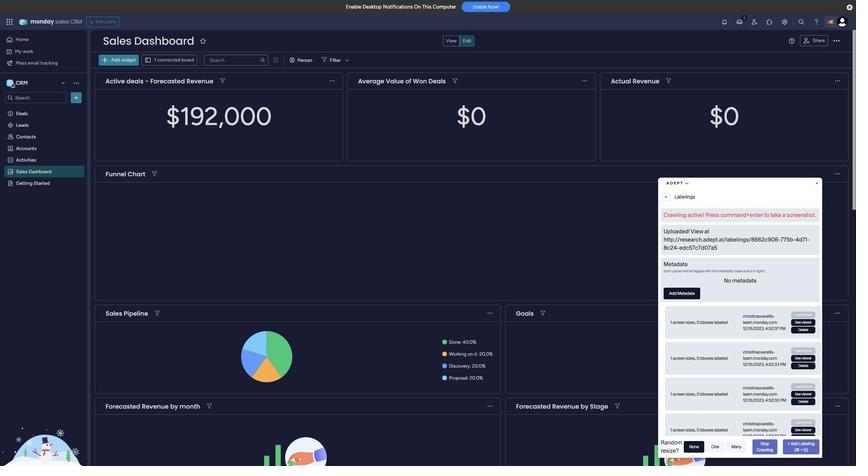 Task type: describe. For each thing, give the bounding box(es) containing it.
proposal : 20.0%
[[449, 376, 483, 381]]

workspace options image
[[73, 80, 80, 86]]

1 horizontal spatial forecasted
[[150, 77, 185, 85]]

help button
[[799, 447, 823, 458]]

sales pipeline
[[106, 309, 148, 318]]

done : 40.0%
[[449, 340, 477, 345]]

more dots image for actual revenue
[[836, 78, 841, 84]]

40.0%
[[463, 340, 477, 345]]

discovery : 20.0%
[[449, 364, 486, 369]]

funnel chart
[[106, 170, 145, 178]]

Sales Dashboard field
[[101, 33, 196, 49]]

0 vertical spatial 20.0%
[[480, 352, 493, 357]]

active
[[106, 77, 125, 85]]

started
[[34, 180, 50, 186]]

now!
[[489, 4, 499, 10]]

my work
[[15, 48, 33, 54]]

notifications image
[[722, 18, 729, 25]]

sales dashboard inside banner
[[103, 33, 194, 49]]

plans
[[105, 19, 116, 25]]

options image
[[73, 94, 80, 101]]

v2 funnel image for forecasted revenue by month
[[207, 404, 212, 409]]

getting started
[[16, 180, 50, 186]]

: for proposal
[[468, 376, 469, 381]]

mass
[[16, 60, 27, 66]]

emails settings image
[[782, 18, 789, 25]]

view
[[446, 38, 457, 44]]

email
[[28, 60, 39, 66]]

monday sales crm
[[30, 18, 82, 26]]

filter
[[330, 57, 341, 63]]

v2 funnel image for forecasted revenue by stage
[[616, 404, 620, 409]]

value
[[386, 77, 404, 85]]

chart
[[128, 170, 145, 178]]

none search field inside the "sales dashboard" banner
[[204, 55, 268, 66]]

sales
[[55, 18, 69, 26]]

2 vertical spatial sales
[[106, 309, 122, 318]]

active deals - forecasted revenue
[[106, 77, 214, 85]]

Search in workspace field
[[14, 94, 57, 102]]

my
[[15, 48, 22, 54]]

Filter dashboard by text search field
[[204, 55, 268, 66]]

select product image
[[6, 18, 13, 25]]

v2 funnel image for sales pipeline
[[155, 311, 160, 316]]

deals inside "list box"
[[16, 110, 28, 116]]

desktop
[[363, 4, 382, 10]]

more options image
[[834, 38, 840, 44]]

add
[[111, 57, 120, 63]]

enable for enable now!
[[473, 4, 487, 10]]

home button
[[4, 34, 74, 45]]

mass email tracking button
[[4, 58, 74, 69]]

average value of won deals
[[358, 77, 446, 85]]

arrow down image
[[343, 56, 352, 64]]

lottie animation element
[[0, 397, 87, 467]]

workspace image
[[6, 79, 13, 87]]

$0 for actual revenue
[[710, 101, 740, 131]]

: for discovery
[[470, 364, 471, 369]]

v2 funnel image for average value of won deals
[[453, 78, 458, 84]]

of
[[406, 77, 412, 85]]

1 connected board button
[[142, 55, 197, 66]]

revenue for forecasted revenue by month
[[142, 402, 169, 411]]

see plans button
[[86, 17, 119, 27]]

1 horizontal spatial deals
[[429, 77, 446, 85]]

getting
[[16, 180, 33, 186]]

display modes group
[[443, 36, 475, 47]]

enable now! button
[[462, 2, 511, 12]]

list box containing deals
[[0, 106, 87, 281]]

board
[[182, 57, 194, 63]]

forecasted for forecasted revenue by month
[[106, 402, 140, 411]]

c
[[8, 80, 12, 86]]

view button
[[443, 36, 460, 47]]

more dots image for active deals - forecasted revenue
[[330, 78, 335, 84]]

$192,000
[[166, 101, 272, 131]]

$0 for average value of won deals
[[457, 101, 487, 131]]

dapulse close image
[[848, 4, 853, 11]]

workspace selection element
[[6, 79, 29, 88]]

deals
[[127, 77, 144, 85]]

widget
[[121, 57, 136, 63]]

this
[[423, 4, 432, 10]]

funnel
[[106, 170, 126, 178]]

sales dashboard inside "list box"
[[16, 169, 52, 174]]

help image
[[814, 18, 821, 25]]

tracking
[[40, 60, 58, 66]]

connected
[[157, 57, 180, 63]]

share
[[813, 38, 826, 43]]



Task type: vqa. For each thing, say whether or not it's contained in the screenshot.
NEW ACCOUNT
no



Task type: locate. For each thing, give the bounding box(es) containing it.
on
[[468, 352, 473, 357]]

forecasted for forecasted revenue by stage
[[516, 402, 551, 411]]

by left "month"
[[170, 402, 178, 411]]

2 by from the left
[[581, 402, 589, 411]]

actual
[[612, 77, 632, 85]]

v2 funnel image
[[453, 78, 458, 84], [667, 78, 672, 84], [541, 311, 546, 316], [207, 404, 212, 409], [616, 404, 620, 409]]

sales dashboard
[[103, 33, 194, 49], [16, 169, 52, 174]]

accounts
[[16, 145, 37, 151]]

1 vertical spatial deals
[[16, 110, 28, 116]]

v2 funnel image
[[220, 78, 225, 84], [152, 172, 157, 177], [155, 311, 160, 316]]

v2 funnel image right chart
[[152, 172, 157, 177]]

my work button
[[4, 46, 74, 57]]

computer
[[433, 4, 457, 10]]

it
[[475, 352, 477, 357]]

1 vertical spatial v2 funnel image
[[152, 172, 157, 177]]

leads
[[16, 122, 29, 128]]

add widget
[[111, 57, 136, 63]]

deals
[[429, 77, 446, 85], [16, 110, 28, 116]]

more dots image for funnel chart
[[836, 172, 841, 177]]

1 vertical spatial 20.0%
[[473, 364, 486, 369]]

working on it : 20.0%
[[449, 352, 493, 357]]

0 horizontal spatial enable
[[346, 4, 362, 10]]

more dots image for value
[[583, 78, 588, 84]]

enable for enable desktop notifications on this computer
[[346, 4, 362, 10]]

20.0%
[[480, 352, 493, 357], [473, 364, 486, 369], [470, 376, 483, 381]]

contacts
[[16, 134, 36, 140]]

: left the 40.0%
[[461, 340, 462, 345]]

1 horizontal spatial dashboard
[[134, 33, 194, 49]]

1
[[154, 57, 156, 63]]

0 horizontal spatial forecasted
[[106, 402, 140, 411]]

add to favorites image
[[200, 37, 207, 44]]

None search field
[[204, 55, 268, 66]]

stage
[[591, 402, 609, 411]]

sales
[[103, 33, 132, 49], [16, 169, 27, 174], [106, 309, 122, 318]]

dashboard inside "list box"
[[29, 169, 52, 174]]

1 horizontal spatial $0
[[710, 101, 740, 131]]

crm inside workspace selection element
[[16, 80, 28, 86]]

0 horizontal spatial crm
[[16, 80, 28, 86]]

0 horizontal spatial $0
[[457, 101, 487, 131]]

deals up leads
[[16, 110, 28, 116]]

1 vertical spatial crm
[[16, 80, 28, 86]]

1 horizontal spatial sales dashboard
[[103, 33, 194, 49]]

by for stage
[[581, 402, 589, 411]]

enable inside button
[[473, 4, 487, 10]]

forecasted revenue by month
[[106, 402, 200, 411]]

actual revenue
[[612, 77, 660, 85]]

crm right sales
[[70, 18, 82, 26]]

more dots image
[[583, 78, 588, 84], [488, 311, 493, 316], [836, 311, 841, 316], [836, 404, 841, 409]]

0 vertical spatial dashboard
[[134, 33, 194, 49]]

$0
[[457, 101, 487, 131], [710, 101, 740, 131]]

more dots image for pipeline
[[488, 311, 493, 316]]

forecasted
[[150, 77, 185, 85], [106, 402, 140, 411], [516, 402, 551, 411]]

activities
[[16, 157, 36, 163]]

deals right "won"
[[429, 77, 446, 85]]

search image
[[260, 57, 266, 63]]

sales dashboard up getting started
[[16, 169, 52, 174]]

2 vertical spatial 20.0%
[[470, 376, 483, 381]]

1 by from the left
[[170, 402, 178, 411]]

month
[[180, 402, 200, 411]]

v2 funnel image for goals
[[541, 311, 546, 316]]

lottie animation image
[[0, 397, 87, 467]]

crm
[[70, 18, 82, 26], [16, 80, 28, 86]]

20.0% for discovery : 20.0%
[[473, 364, 486, 369]]

v2 funnel image down filter dashboard by text "search field"
[[220, 78, 225, 84]]

forecasted revenue by stage
[[516, 402, 609, 411]]

enable now!
[[473, 4, 499, 10]]

20.0% down it
[[473, 364, 486, 369]]

list box
[[0, 106, 87, 281]]

by
[[170, 402, 178, 411], [581, 402, 589, 411]]

dashboard inside banner
[[134, 33, 194, 49]]

more dots image for revenue
[[836, 404, 841, 409]]

0 horizontal spatial by
[[170, 402, 178, 411]]

proposal
[[449, 376, 468, 381]]

more dots image
[[330, 78, 335, 84], [836, 78, 841, 84], [836, 172, 841, 177], [488, 404, 493, 409]]

: right on
[[477, 352, 479, 357]]

public board image
[[7, 180, 14, 186]]

mass email tracking
[[16, 60, 58, 66]]

edit
[[463, 38, 472, 44]]

apps image
[[767, 18, 774, 25]]

v2 funnel image for active deals - forecasted revenue
[[220, 78, 225, 84]]

sales inside banner
[[103, 33, 132, 49]]

0 horizontal spatial dashboard
[[29, 169, 52, 174]]

monday
[[30, 18, 54, 26]]

average
[[358, 77, 385, 85]]

dapulse drag handle 3 image
[[605, 78, 608, 84]]

home
[[16, 37, 29, 42]]

: down discovery : 20.0%
[[468, 376, 469, 381]]

help
[[805, 449, 817, 456]]

notifications
[[383, 4, 413, 10]]

1 vertical spatial sales
[[16, 169, 27, 174]]

20.0% for proposal : 20.0%
[[470, 376, 483, 381]]

christina overa image
[[838, 16, 849, 27]]

dashboard up the started
[[29, 169, 52, 174]]

enable left now!
[[473, 4, 487, 10]]

1 $0 from the left
[[457, 101, 487, 131]]

work
[[23, 48, 33, 54]]

-
[[145, 77, 149, 85]]

dashboard up the connected
[[134, 33, 194, 49]]

menu image
[[790, 38, 795, 44]]

sales dashboard up 1
[[103, 33, 194, 49]]

1 horizontal spatial enable
[[473, 4, 487, 10]]

won
[[413, 77, 427, 85]]

pipeline
[[124, 309, 148, 318]]

discovery
[[449, 364, 470, 369]]

v2 funnel image right 'pipeline'
[[155, 311, 160, 316]]

1 connected board
[[154, 57, 194, 63]]

2 vertical spatial v2 funnel image
[[155, 311, 160, 316]]

v2 funnel image for funnel chart
[[152, 172, 157, 177]]

see
[[95, 19, 104, 25]]

revenue
[[187, 77, 214, 85], [633, 77, 660, 85], [142, 402, 169, 411], [553, 402, 580, 411]]

:
[[461, 340, 462, 345], [477, 352, 479, 357], [470, 364, 471, 369], [468, 376, 469, 381]]

2 $0 from the left
[[710, 101, 740, 131]]

revenue for actual revenue
[[633, 77, 660, 85]]

filter button
[[319, 55, 352, 66]]

sales left 'pipeline'
[[106, 309, 122, 318]]

1 image
[[742, 14, 748, 22]]

public dashboard image
[[7, 168, 14, 175]]

20.0% right it
[[480, 352, 493, 357]]

1 horizontal spatial by
[[581, 402, 589, 411]]

working
[[449, 352, 467, 357]]

edit button
[[460, 36, 475, 47]]

: down on
[[470, 364, 471, 369]]

goals
[[516, 309, 534, 318]]

0 vertical spatial v2 funnel image
[[220, 78, 225, 84]]

person button
[[287, 55, 316, 66]]

add widget button
[[99, 55, 139, 66]]

share button
[[801, 35, 829, 46]]

dashboard
[[134, 33, 194, 49], [29, 169, 52, 174]]

on
[[414, 4, 421, 10]]

1 vertical spatial dashboard
[[29, 169, 52, 174]]

more dots image for forecasted revenue by month
[[488, 404, 493, 409]]

sales dashboard banner
[[91, 30, 853, 68]]

sales up add
[[103, 33, 132, 49]]

person
[[298, 57, 312, 63]]

2 horizontal spatial forecasted
[[516, 402, 551, 411]]

0 horizontal spatial deals
[[16, 110, 28, 116]]

0 vertical spatial sales dashboard
[[103, 33, 194, 49]]

v2 funnel image for actual revenue
[[667, 78, 672, 84]]

by left stage
[[581, 402, 589, 411]]

0 vertical spatial sales
[[103, 33, 132, 49]]

: for done
[[461, 340, 462, 345]]

1 vertical spatial sales dashboard
[[16, 169, 52, 174]]

revenue for forecasted revenue by stage
[[553, 402, 580, 411]]

done
[[449, 340, 461, 345]]

0 vertical spatial deals
[[429, 77, 446, 85]]

inbox image
[[737, 18, 744, 25]]

20.0% down discovery : 20.0%
[[470, 376, 483, 381]]

crm right workspace image
[[16, 80, 28, 86]]

enable left desktop
[[346, 4, 362, 10]]

0 vertical spatial crm
[[70, 18, 82, 26]]

by for month
[[170, 402, 178, 411]]

sales right public dashboard image
[[16, 169, 27, 174]]

0 horizontal spatial sales dashboard
[[16, 169, 52, 174]]

search everything image
[[799, 18, 805, 25]]

option
[[0, 107, 87, 109]]

see plans
[[95, 19, 116, 25]]

invite members image
[[752, 18, 759, 25]]

enable
[[346, 4, 362, 10], [473, 4, 487, 10]]

enable desktop notifications on this computer
[[346, 4, 457, 10]]

1 horizontal spatial crm
[[70, 18, 82, 26]]



